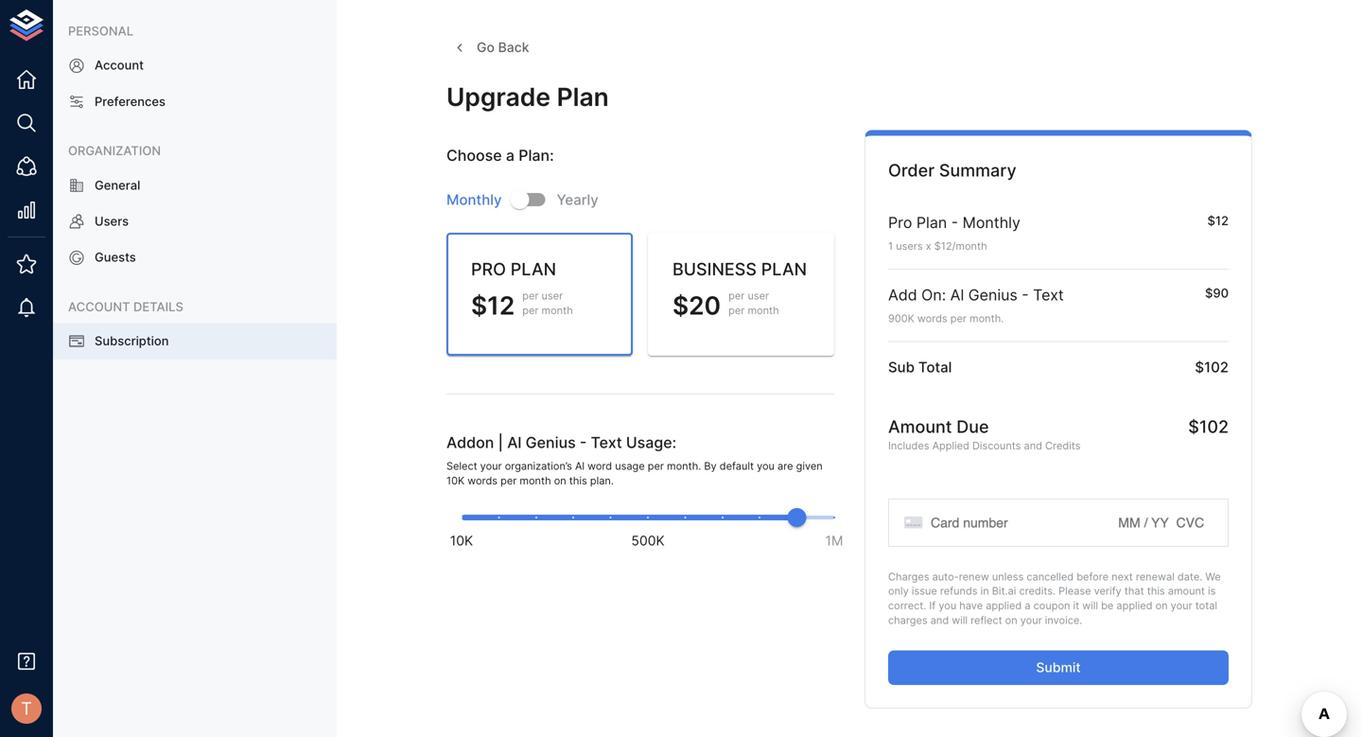 Task type: describe. For each thing, give the bounding box(es) containing it.
cancelled
[[1027, 570, 1074, 583]]

pro plan - monthly 1 users x $ 12 /month
[[889, 214, 1021, 252]]

organization's
[[505, 460, 572, 472]]

on:
[[922, 286, 946, 304]]

is
[[1208, 585, 1216, 597]]

invoice.
[[1045, 614, 1083, 626]]

credits
[[1046, 440, 1081, 452]]

only
[[889, 585, 909, 597]]

t button
[[6, 688, 47, 730]]

1 vertical spatial $102
[[1189, 416, 1229, 437]]

auto-
[[933, 570, 959, 583]]

charges auto-renew unless cancelled before next renewal date. we only issue refunds in bit.ai credits. please verify that this amount is correct. if you have applied a coupon it will be applied on your total charges and will reflect on your invoice.
[[889, 570, 1221, 626]]

- inside pro plan - monthly 1 users x $ 12 /month
[[952, 214, 959, 232]]

submit button
[[889, 651, 1229, 685]]

business plan
[[673, 259, 807, 279]]

account
[[95, 58, 144, 73]]

1 vertical spatial your
[[1171, 600, 1193, 612]]

$ for 12
[[471, 291, 487, 321]]

al for on:
[[951, 286, 965, 304]]

submit
[[1037, 659, 1081, 676]]

/month
[[952, 240, 988, 252]]

on inside addon | al genius - text usage: select your organization's al word usage per month. by default you are given 10k words per month on this plan.
[[554, 474, 567, 487]]

that
[[1125, 585, 1145, 597]]

be
[[1102, 600, 1114, 612]]

subscription link
[[53, 323, 337, 359]]

month for 20
[[748, 304, 779, 316]]

2 vertical spatial your
[[1021, 614, 1043, 626]]

1 horizontal spatial will
[[1083, 600, 1099, 612]]

amount due includes applied discounts and credits
[[889, 416, 1081, 452]]

correct.
[[889, 600, 927, 612]]

plan for pro
[[917, 214, 947, 232]]

yearly
[[557, 191, 599, 208]]

coupon
[[1034, 600, 1071, 612]]

al for |
[[507, 433, 522, 452]]

plan for upgrade
[[557, 82, 609, 112]]

1 vertical spatial will
[[952, 614, 968, 626]]

plan.
[[590, 474, 614, 487]]

0 horizontal spatial a
[[506, 146, 515, 165]]

sub
[[889, 359, 915, 376]]

personal
[[68, 24, 133, 38]]

total
[[919, 359, 952, 376]]

preferences link
[[53, 84, 337, 120]]

go
[[477, 39, 495, 55]]

t
[[21, 698, 32, 719]]

your inside addon | al genius - text usage: select your organization's al word usage per month. by default you are given 10k words per month on this plan.
[[480, 460, 502, 472]]

$ for 20
[[673, 291, 689, 321]]

credits.
[[1020, 585, 1056, 597]]

back
[[498, 39, 529, 55]]

by
[[704, 460, 717, 472]]

0 horizontal spatial monthly
[[447, 191, 502, 208]]

and inside charges auto-renew unless cancelled before next renewal date. we only issue refunds in bit.ai credits. please verify that this amount is correct. if you have applied a coupon it will be applied on your total charges and will reflect on your invoice.
[[931, 614, 949, 626]]

go back button
[[447, 30, 537, 65]]

month for 12
[[542, 304, 573, 316]]

we
[[1206, 570, 1221, 583]]

business
[[673, 259, 757, 279]]

issue
[[912, 585, 938, 597]]

it
[[1074, 600, 1080, 612]]

genius for |
[[526, 433, 576, 452]]

due
[[957, 416, 989, 437]]

unless
[[993, 570, 1024, 583]]

order
[[889, 160, 935, 181]]

words inside add on: al genius - text 900k words per month.
[[918, 312, 948, 325]]

charges
[[889, 614, 928, 626]]

have
[[960, 600, 983, 612]]

in
[[981, 585, 990, 597]]

word
[[588, 460, 612, 472]]

pro
[[889, 214, 913, 232]]

amount
[[1168, 585, 1206, 597]]

includes
[[889, 440, 930, 452]]

addon
[[447, 433, 494, 452]]

you inside addon | al genius - text usage: select your organization's al word usage per month. by default you are given 10k words per month on this plan.
[[757, 460, 775, 472]]

select
[[447, 460, 477, 472]]

1 applied from the left
[[986, 600, 1022, 612]]

go back
[[477, 39, 529, 55]]

pro
[[471, 259, 506, 279]]

1m
[[826, 533, 844, 549]]

general link
[[53, 167, 337, 203]]

a inside charges auto-renew unless cancelled before next renewal date. we only issue refunds in bit.ai credits. please verify that this amount is correct. if you have applied a coupon it will be applied on your total charges and will reflect on your invoice.
[[1025, 600, 1031, 612]]

upgrade plan
[[447, 82, 609, 112]]

given
[[796, 460, 823, 472]]

are
[[778, 460, 794, 472]]

user for 20
[[748, 290, 769, 302]]

$ 12 per user per month
[[471, 290, 573, 321]]



Task type: locate. For each thing, give the bounding box(es) containing it.
1 vertical spatial on
[[1156, 600, 1168, 612]]

1 vertical spatial this
[[1148, 585, 1166, 597]]

subscription
[[95, 334, 169, 348]]

your down amount
[[1171, 600, 1193, 612]]

a
[[506, 146, 515, 165], [1025, 600, 1031, 612]]

date.
[[1178, 570, 1203, 583]]

1 vertical spatial 10k
[[450, 533, 473, 549]]

1 horizontal spatial genius
[[969, 286, 1018, 304]]

1 horizontal spatial month.
[[970, 312, 1004, 325]]

user inside $ 12 per user per month
[[542, 290, 563, 302]]

0 vertical spatial 12
[[941, 240, 952, 252]]

applied down that
[[1117, 600, 1153, 612]]

details
[[133, 299, 183, 314]]

1 vertical spatial and
[[931, 614, 949, 626]]

$102
[[1196, 359, 1229, 376], [1189, 416, 1229, 437]]

0 horizontal spatial this
[[569, 474, 587, 487]]

monthly up /month
[[963, 214, 1021, 232]]

0 vertical spatial your
[[480, 460, 502, 472]]

user for 12
[[542, 290, 563, 302]]

month down business plan
[[748, 304, 779, 316]]

summary
[[940, 160, 1017, 181]]

1 vertical spatial a
[[1025, 600, 1031, 612]]

- for usage:
[[580, 433, 587, 452]]

1 horizontal spatial you
[[939, 600, 957, 612]]

a left plan:
[[506, 146, 515, 165]]

order summary
[[889, 160, 1017, 181]]

12 down pro
[[487, 291, 515, 321]]

applied down bit.ai
[[986, 600, 1022, 612]]

2 horizontal spatial your
[[1171, 600, 1193, 612]]

2 vertical spatial al
[[575, 460, 585, 472]]

1 horizontal spatial text
[[1033, 286, 1064, 304]]

refunds
[[940, 585, 978, 597]]

1 horizontal spatial a
[[1025, 600, 1031, 612]]

1 horizontal spatial your
[[1021, 614, 1043, 626]]

and left the credits
[[1024, 440, 1043, 452]]

1 horizontal spatial on
[[1006, 614, 1018, 626]]

your down 'coupon'
[[1021, 614, 1043, 626]]

your down "|"
[[480, 460, 502, 472]]

add on: al genius - text 900k words per month.
[[889, 286, 1064, 325]]

verify
[[1094, 585, 1122, 597]]

$ inside $ 20 per user per month
[[673, 291, 689, 321]]

$ inside pro plan - monthly 1 users x $ 12 /month
[[935, 240, 941, 252]]

1 horizontal spatial user
[[748, 290, 769, 302]]

al left word
[[575, 460, 585, 472]]

1 vertical spatial text
[[591, 433, 622, 452]]

month.
[[970, 312, 1004, 325], [667, 460, 701, 472]]

12 inside pro plan - monthly 1 users x $ 12 /month
[[941, 240, 952, 252]]

your
[[480, 460, 502, 472], [1171, 600, 1193, 612], [1021, 614, 1043, 626]]

1 vertical spatial month.
[[667, 460, 701, 472]]

text for 900k
[[1033, 286, 1064, 304]]

genius inside addon | al genius - text usage: select your organization's al word usage per month. by default you are given 10k words per month on this plan.
[[526, 433, 576, 452]]

choose
[[447, 146, 502, 165]]

month down organization's
[[520, 474, 551, 487]]

will down have
[[952, 614, 968, 626]]

bit.ai
[[992, 585, 1017, 597]]

0 vertical spatial -
[[952, 214, 959, 232]]

month. inside add on: al genius - text 900k words per month.
[[970, 312, 1004, 325]]

0 horizontal spatial words
[[468, 474, 498, 487]]

0 vertical spatial you
[[757, 460, 775, 472]]

1 vertical spatial words
[[468, 474, 498, 487]]

will
[[1083, 600, 1099, 612], [952, 614, 968, 626]]

1 horizontal spatial 12
[[941, 240, 952, 252]]

you inside charges auto-renew unless cancelled before next renewal date. we only issue refunds in bit.ai credits. please verify that this amount is correct. if you have applied a coupon it will be applied on your total charges and will reflect on your invoice.
[[939, 600, 957, 612]]

al right on:
[[951, 286, 965, 304]]

2 vertical spatial on
[[1006, 614, 1018, 626]]

month inside $ 12 per user per month
[[542, 304, 573, 316]]

users
[[896, 240, 923, 252]]

user down 'pro plan'
[[542, 290, 563, 302]]

account link
[[53, 48, 337, 84]]

choose a plan:
[[447, 146, 554, 165]]

900k
[[889, 312, 915, 325]]

plan for 20
[[761, 259, 807, 279]]

0 horizontal spatial applied
[[986, 600, 1022, 612]]

total
[[1196, 600, 1218, 612]]

upgrade
[[447, 82, 551, 112]]

words inside addon | al genius - text usage: select your organization's al word usage per month. by default you are given 10k words per month on this plan.
[[468, 474, 498, 487]]

1 horizontal spatial this
[[1148, 585, 1166, 597]]

sub total
[[889, 359, 952, 376]]

text inside addon | al genius - text usage: select your organization's al word usage per month. by default you are given 10k words per month on this plan.
[[591, 433, 622, 452]]

add
[[889, 286, 918, 304]]

0 vertical spatial on
[[554, 474, 567, 487]]

plan up $ 12 per user per month
[[511, 259, 556, 279]]

preferences
[[95, 94, 166, 109]]

you right if on the bottom right of the page
[[939, 600, 957, 612]]

monthly down choose
[[447, 191, 502, 208]]

1
[[889, 240, 893, 252]]

2 horizontal spatial al
[[951, 286, 965, 304]]

0 horizontal spatial genius
[[526, 433, 576, 452]]

user inside $ 20 per user per month
[[748, 290, 769, 302]]

$90
[[1206, 286, 1229, 300]]

amount
[[889, 416, 952, 437]]

you left are
[[757, 460, 775, 472]]

2 horizontal spatial on
[[1156, 600, 1168, 612]]

al
[[951, 286, 965, 304], [507, 433, 522, 452], [575, 460, 585, 472]]

0 vertical spatial al
[[951, 286, 965, 304]]

10k inside addon | al genius - text usage: select your organization's al word usage per month. by default you are given 10k words per month on this plan.
[[447, 474, 465, 487]]

reflect
[[971, 614, 1003, 626]]

1 horizontal spatial plan
[[917, 214, 947, 232]]

0 vertical spatial month.
[[970, 312, 1004, 325]]

2 vertical spatial -
[[580, 433, 587, 452]]

charges
[[889, 570, 930, 583]]

this left plan.
[[569, 474, 587, 487]]

0 vertical spatial text
[[1033, 286, 1064, 304]]

0 vertical spatial 10k
[[447, 474, 465, 487]]

genius up organization's
[[526, 433, 576, 452]]

plan
[[557, 82, 609, 112], [917, 214, 947, 232]]

month down 'pro plan'
[[542, 304, 573, 316]]

plan inside pro plan - monthly 1 users x $ 12 /month
[[917, 214, 947, 232]]

users link
[[53, 203, 337, 240]]

-
[[952, 214, 959, 232], [1022, 286, 1029, 304], [580, 433, 587, 452]]

if
[[930, 600, 936, 612]]

account
[[68, 299, 130, 314]]

1 horizontal spatial -
[[952, 214, 959, 232]]

per inside add on: al genius - text 900k words per month.
[[951, 312, 967, 325]]

text inside add on: al genius - text 900k words per month.
[[1033, 286, 1064, 304]]

1 horizontal spatial monthly
[[963, 214, 1021, 232]]

genius inside add on: al genius - text 900k words per month.
[[969, 286, 1018, 304]]

0 vertical spatial and
[[1024, 440, 1043, 452]]

0 horizontal spatial 12
[[487, 291, 515, 321]]

month. left the by
[[667, 460, 701, 472]]

this
[[569, 474, 587, 487], [1148, 585, 1166, 597]]

on right reflect
[[1006, 614, 1018, 626]]

user down business plan
[[748, 290, 769, 302]]

genius
[[969, 286, 1018, 304], [526, 433, 576, 452]]

$ right x
[[935, 240, 941, 252]]

users
[[95, 214, 129, 229]]

1 vertical spatial genius
[[526, 433, 576, 452]]

12 inside $ 12 per user per month
[[487, 291, 515, 321]]

account details
[[68, 299, 183, 314]]

0 horizontal spatial and
[[931, 614, 949, 626]]

0 vertical spatial will
[[1083, 600, 1099, 612]]

- inside add on: al genius - text 900k words per month.
[[1022, 286, 1029, 304]]

this down renewal
[[1148, 585, 1166, 597]]

1 horizontal spatial and
[[1024, 440, 1043, 452]]

month inside $ 20 per user per month
[[748, 304, 779, 316]]

1 vertical spatial monthly
[[963, 214, 1021, 232]]

1 vertical spatial 12
[[487, 291, 515, 321]]

discounts
[[973, 440, 1021, 452]]

0 vertical spatial plan
[[557, 82, 609, 112]]

default
[[720, 460, 754, 472]]

pro plan
[[471, 259, 556, 279]]

1 horizontal spatial $
[[673, 291, 689, 321]]

1 horizontal spatial al
[[575, 460, 585, 472]]

|
[[498, 433, 503, 452]]

usage:
[[626, 433, 677, 452]]

genius down /month
[[969, 286, 1018, 304]]

0 vertical spatial genius
[[969, 286, 1018, 304]]

renew
[[959, 570, 990, 583]]

this inside addon | al genius - text usage: select your organization's al word usage per month. by default you are given 10k words per month on this plan.
[[569, 474, 587, 487]]

0 horizontal spatial al
[[507, 433, 522, 452]]

0 horizontal spatial you
[[757, 460, 775, 472]]

and inside amount due includes applied discounts and credits
[[1024, 440, 1043, 452]]

1 horizontal spatial words
[[918, 312, 948, 325]]

1 vertical spatial al
[[507, 433, 522, 452]]

plan up x
[[917, 214, 947, 232]]

0 horizontal spatial -
[[580, 433, 587, 452]]

- for 900k
[[1022, 286, 1029, 304]]

you
[[757, 460, 775, 472], [939, 600, 957, 612]]

1 vertical spatial -
[[1022, 286, 1029, 304]]

al inside add on: al genius - text 900k words per month.
[[951, 286, 965, 304]]

month. inside addon | al genius - text usage: select your organization's al word usage per month. by default you are given 10k words per month on this plan.
[[667, 460, 701, 472]]

0 vertical spatial monthly
[[447, 191, 502, 208]]

2 horizontal spatial $
[[935, 240, 941, 252]]

1 horizontal spatial applied
[[1117, 600, 1153, 612]]

0 vertical spatial a
[[506, 146, 515, 165]]

0 horizontal spatial on
[[554, 474, 567, 487]]

12 right x
[[941, 240, 952, 252]]

$
[[935, 240, 941, 252], [471, 291, 487, 321], [673, 291, 689, 321]]

500k
[[632, 533, 665, 549]]

renewal
[[1136, 570, 1175, 583]]

0 horizontal spatial text
[[591, 433, 622, 452]]

0 vertical spatial $102
[[1196, 359, 1229, 376]]

this inside charges auto-renew unless cancelled before next renewal date. we only issue refunds in bit.ai credits. please verify that this amount is correct. if you have applied a coupon it will be applied on your total charges and will reflect on your invoice.
[[1148, 585, 1166, 597]]

$12
[[1208, 214, 1229, 228]]

a down credits.
[[1025, 600, 1031, 612]]

plan for 12
[[511, 259, 556, 279]]

0 horizontal spatial user
[[542, 290, 563, 302]]

will right it
[[1083, 600, 1099, 612]]

0 horizontal spatial plan
[[557, 82, 609, 112]]

2 horizontal spatial -
[[1022, 286, 1029, 304]]

0 horizontal spatial month.
[[667, 460, 701, 472]]

2 applied from the left
[[1117, 600, 1153, 612]]

before
[[1077, 570, 1109, 583]]

genius for on:
[[969, 286, 1018, 304]]

1 vertical spatial you
[[939, 600, 957, 612]]

al right "|"
[[507, 433, 522, 452]]

organization
[[68, 143, 161, 158]]

on down renewal
[[1156, 600, 1168, 612]]

$ inside $ 12 per user per month
[[471, 291, 487, 321]]

month inside addon | al genius - text usage: select your organization's al word usage per month. by default you are given 10k words per month on this plan.
[[520, 474, 551, 487]]

plan right upgrade
[[557, 82, 609, 112]]

monthly
[[447, 191, 502, 208], [963, 214, 1021, 232]]

12
[[941, 240, 952, 252], [487, 291, 515, 321]]

1 user from the left
[[542, 290, 563, 302]]

0 vertical spatial words
[[918, 312, 948, 325]]

1 vertical spatial plan
[[917, 214, 947, 232]]

plan up $ 20 per user per month at top
[[761, 259, 807, 279]]

words down select
[[468, 474, 498, 487]]

1 horizontal spatial plan
[[761, 259, 807, 279]]

and down if on the bottom right of the page
[[931, 614, 949, 626]]

0 vertical spatial this
[[569, 474, 587, 487]]

0 horizontal spatial your
[[480, 460, 502, 472]]

2 user from the left
[[748, 290, 769, 302]]

- inside addon | al genius - text usage: select your organization's al word usage per month. by default you are given 10k words per month on this plan.
[[580, 433, 587, 452]]

monthly inside pro plan - monthly 1 users x $ 12 /month
[[963, 214, 1021, 232]]

on down organization's
[[554, 474, 567, 487]]

words down on:
[[918, 312, 948, 325]]

$ down pro
[[471, 291, 487, 321]]

month. down /month
[[970, 312, 1004, 325]]

next
[[1112, 570, 1133, 583]]

text
[[1033, 286, 1064, 304], [591, 433, 622, 452]]

text for usage:
[[591, 433, 622, 452]]

and
[[1024, 440, 1043, 452], [931, 614, 949, 626]]

words
[[918, 312, 948, 325], [468, 474, 498, 487]]

20
[[689, 291, 721, 321]]

plan:
[[519, 146, 554, 165]]

applied
[[933, 440, 970, 452]]

guests
[[95, 250, 136, 265]]

10k
[[447, 474, 465, 487], [450, 533, 473, 549]]

0 horizontal spatial $
[[471, 291, 487, 321]]

0 horizontal spatial plan
[[511, 259, 556, 279]]

0 horizontal spatial will
[[952, 614, 968, 626]]

please
[[1059, 585, 1092, 597]]

guests link
[[53, 240, 337, 276]]

$ down the business
[[673, 291, 689, 321]]

$ 20 per user per month
[[673, 290, 779, 321]]

2 plan from the left
[[761, 259, 807, 279]]

1 plan from the left
[[511, 259, 556, 279]]

addon | al genius - text usage: select your organization's al word usage per month. by default you are given 10k words per month on this plan.
[[447, 433, 823, 487]]



Task type: vqa. For each thing, say whether or not it's contained in the screenshot.
PERSONAL
yes



